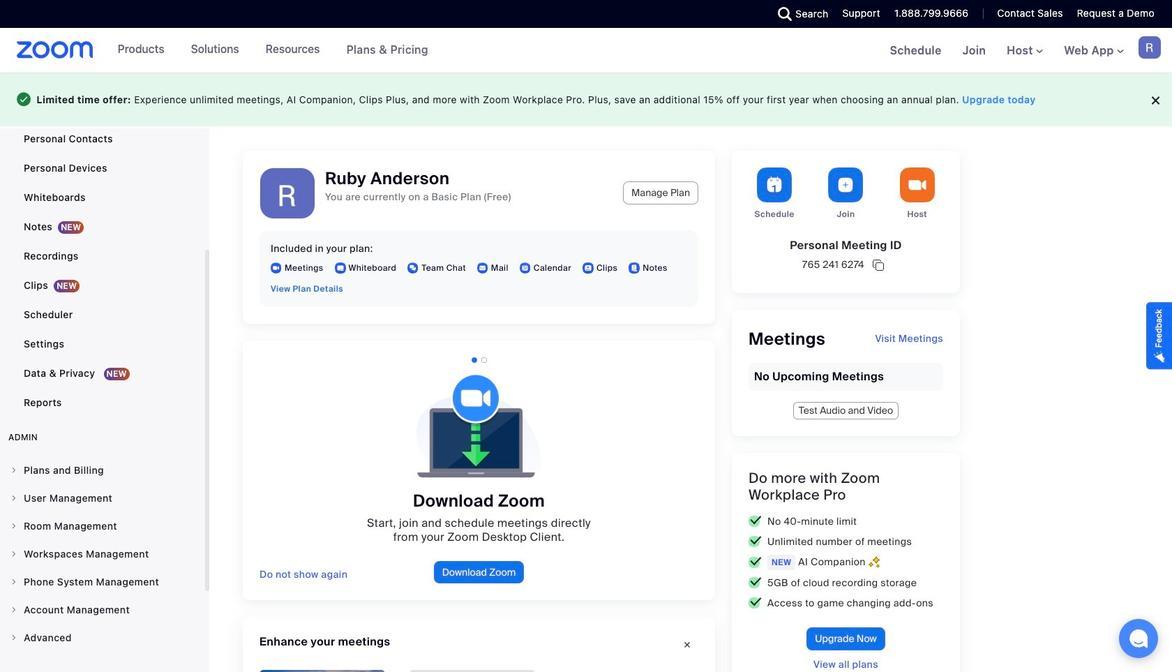 Task type: vqa. For each thing, say whether or not it's contained in the screenshot.
6th "menu item"
yes



Task type: locate. For each thing, give the bounding box(es) containing it.
1 right image from the top
[[10, 494, 18, 502]]

1 right image from the top
[[10, 466, 18, 474]]

check box image
[[749, 516, 762, 527], [749, 598, 762, 609]]

right image for 1st menu item
[[10, 466, 18, 474]]

2 vertical spatial check box image
[[749, 577, 762, 589]]

7 menu item from the top
[[0, 624, 205, 651]]

profile.zoom_mail image
[[477, 262, 489, 273]]

3 right image from the top
[[10, 634, 18, 642]]

right image for third menu item
[[10, 522, 18, 530]]

profile.zoom_whiteboard image
[[335, 262, 346, 273]]

4 right image from the top
[[10, 606, 18, 614]]

right image
[[10, 494, 18, 502], [10, 550, 18, 558], [10, 634, 18, 642]]

5 menu item from the top
[[0, 569, 205, 595]]

profile.zoom_meetings image
[[271, 262, 282, 273]]

profile.zoom_calendar image
[[520, 262, 531, 273]]

1 menu item from the top
[[0, 457, 205, 483]]

profile.zoom_clips image
[[583, 262, 594, 273]]

right image
[[10, 466, 18, 474], [10, 522, 18, 530], [10, 578, 18, 586], [10, 606, 18, 614]]

1 check box image from the top
[[749, 536, 762, 547]]

join image
[[829, 167, 864, 202]]

2 right image from the top
[[10, 522, 18, 530]]

4 menu item from the top
[[0, 541, 205, 567]]

1 vertical spatial check box image
[[749, 598, 762, 609]]

footer
[[0, 73, 1173, 126]]

banner
[[0, 28, 1173, 74]]

check box image
[[749, 536, 762, 547], [749, 557, 762, 568], [749, 577, 762, 589]]

0 vertical spatial check box image
[[749, 516, 762, 527]]

personal menu menu
[[0, 0, 205, 418]]

0 vertical spatial right image
[[10, 494, 18, 502]]

2 vertical spatial right image
[[10, 634, 18, 642]]

advanced feature image
[[869, 556, 880, 568]]

2 right image from the top
[[10, 550, 18, 558]]

admin menu menu
[[0, 457, 205, 652]]

right image for 6th menu item from the top of the admin menu menu
[[10, 606, 18, 614]]

1 vertical spatial right image
[[10, 550, 18, 558]]

open chat image
[[1129, 629, 1149, 649]]

1 vertical spatial check box image
[[749, 557, 762, 568]]

3 right image from the top
[[10, 578, 18, 586]]

menu item
[[0, 457, 205, 483], [0, 485, 205, 511], [0, 513, 205, 539], [0, 541, 205, 567], [0, 569, 205, 595], [0, 597, 205, 623], [0, 624, 205, 651]]

0 vertical spatial check box image
[[749, 536, 762, 547]]



Task type: describe. For each thing, give the bounding box(es) containing it.
product information navigation
[[93, 28, 439, 73]]

type image
[[17, 89, 31, 109]]

2 menu item from the top
[[0, 485, 205, 511]]

2 check box image from the top
[[749, 598, 762, 609]]

avatar image
[[260, 168, 315, 222]]

1 check box image from the top
[[749, 516, 762, 527]]

right image for 4th menu item from the bottom of the admin menu menu
[[10, 550, 18, 558]]

6 menu item from the top
[[0, 597, 205, 623]]

2 check box image from the top
[[749, 557, 762, 568]]

profile picture image
[[1139, 36, 1162, 59]]

profile.zoom_team_chat image
[[408, 262, 419, 273]]

meetings navigation
[[880, 28, 1173, 74]]

side navigation navigation
[[0, 0, 209, 672]]

right image for second menu item
[[10, 494, 18, 502]]

zoom logo image
[[17, 41, 93, 59]]

download zoom image
[[406, 374, 553, 479]]

right image for first menu item from the bottom
[[10, 634, 18, 642]]

3 menu item from the top
[[0, 513, 205, 539]]

right image for third menu item from the bottom
[[10, 578, 18, 586]]

3 check box image from the top
[[749, 577, 762, 589]]

schedule image
[[758, 167, 792, 202]]

profile.zoom_notes image
[[629, 262, 640, 273]]

host image
[[900, 167, 935, 202]]



